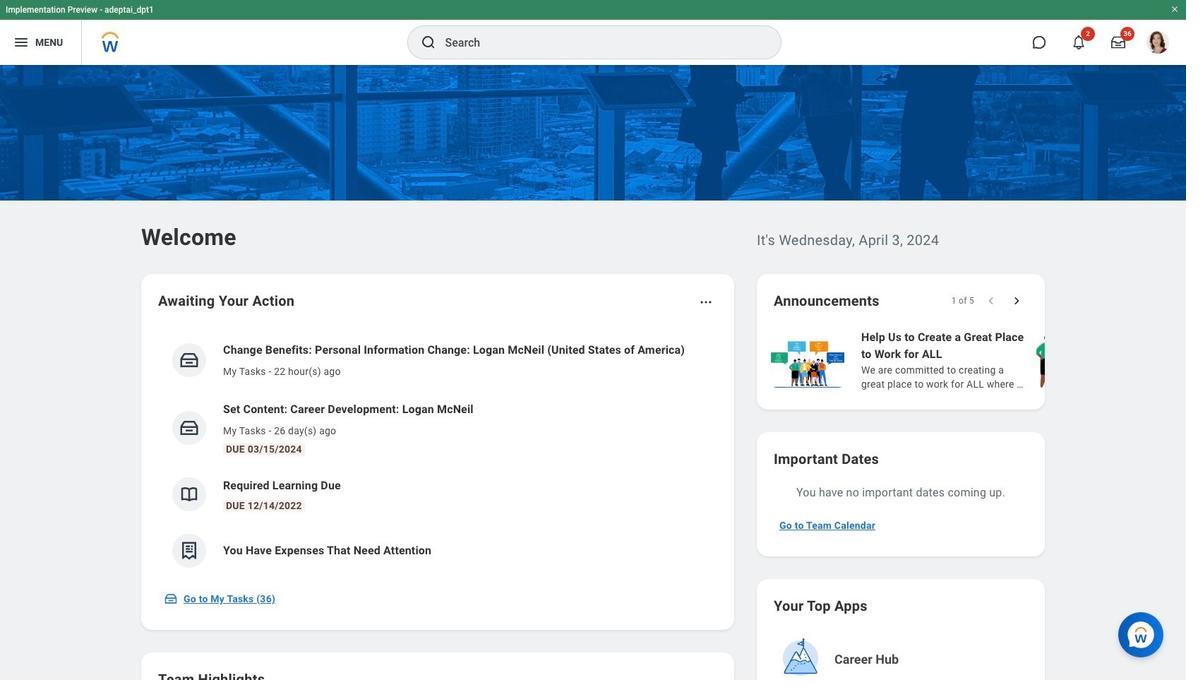 Task type: vqa. For each thing, say whether or not it's contained in the screenshot.
plus circle image
no



Task type: locate. For each thing, give the bounding box(es) containing it.
1 horizontal spatial list
[[769, 328, 1187, 393]]

justify image
[[13, 34, 30, 51]]

list
[[769, 328, 1187, 393], [158, 331, 718, 579]]

profile logan mcneil image
[[1147, 31, 1170, 57]]

banner
[[0, 0, 1187, 65]]

status
[[952, 295, 975, 307]]

inbox large image
[[1112, 35, 1126, 49]]

chevron left small image
[[985, 294, 999, 308]]

0 horizontal spatial list
[[158, 331, 718, 579]]

chevron right small image
[[1010, 294, 1024, 308]]

1 vertical spatial inbox image
[[179, 418, 200, 439]]

inbox image
[[179, 350, 200, 371], [179, 418, 200, 439], [164, 592, 178, 606]]

Search Workday  search field
[[445, 27, 752, 58]]

search image
[[420, 34, 437, 51]]

book open image
[[179, 484, 200, 505]]

main content
[[0, 65, 1187, 680]]

2 vertical spatial inbox image
[[164, 592, 178, 606]]



Task type: describe. For each thing, give the bounding box(es) containing it.
0 vertical spatial inbox image
[[179, 350, 200, 371]]

related actions image
[[699, 295, 714, 309]]

dashboard expenses image
[[179, 540, 200, 562]]

close environment banner image
[[1171, 5, 1180, 13]]

notifications large image
[[1072, 35, 1087, 49]]



